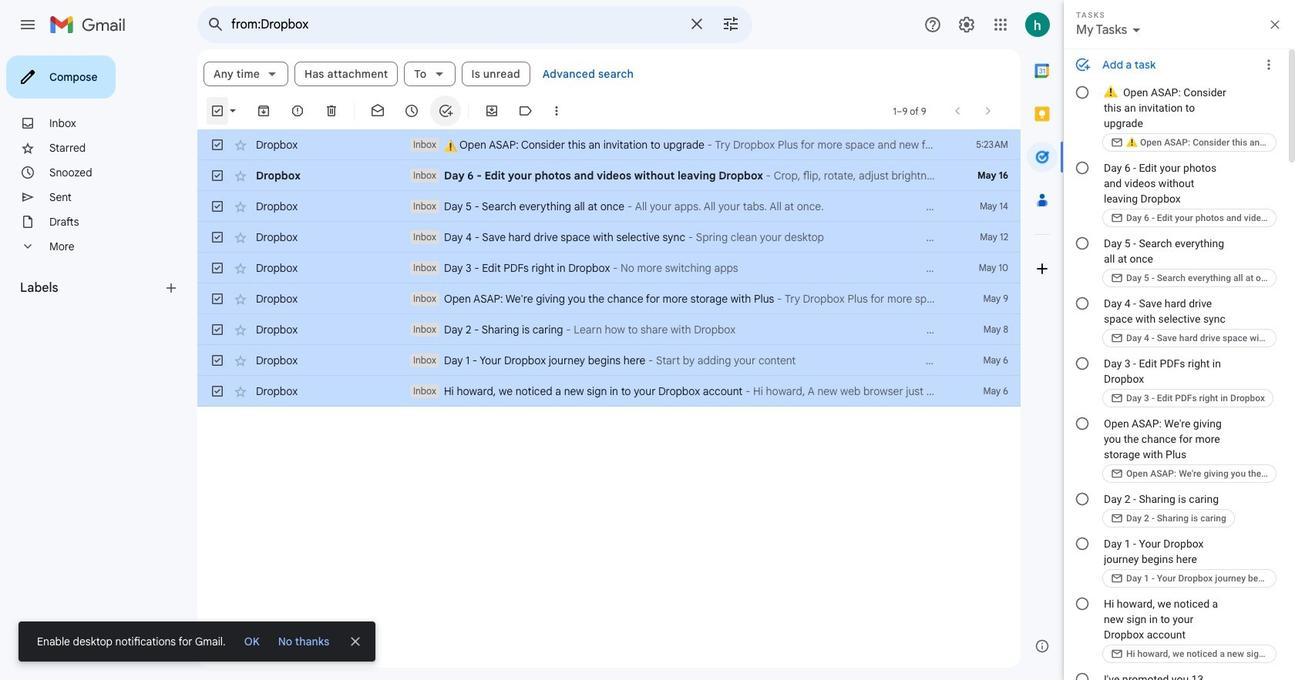 Task type: locate. For each thing, give the bounding box(es) containing it.
support image
[[924, 15, 942, 34]]

report spam image
[[290, 103, 305, 119]]

4 row from the top
[[197, 222, 1021, 253]]

None search field
[[197, 6, 752, 43]]

search mail image
[[202, 11, 230, 39]]

navigation
[[0, 49, 197, 681]]

None checkbox
[[210, 103, 225, 119], [210, 137, 225, 153], [210, 291, 225, 307], [210, 322, 225, 338], [210, 353, 225, 369], [210, 384, 225, 399], [210, 103, 225, 119], [210, 137, 225, 153], [210, 291, 225, 307], [210, 322, 225, 338], [210, 353, 225, 369], [210, 384, 225, 399]]

add to tasks image
[[438, 103, 453, 119]]

settings image
[[957, 15, 976, 34]]

snooze image
[[404, 103, 419, 119]]

2 row from the top
[[197, 160, 1021, 191]]

tab list
[[1021, 49, 1064, 625]]

Search mail text field
[[231, 17, 678, 32]]

alert
[[19, 35, 1039, 662]]

gmail image
[[49, 9, 133, 40]]

move to inbox image
[[484, 103, 500, 119]]

main content
[[197, 49, 1021, 668]]

heading
[[20, 281, 163, 296]]

mark as read image
[[370, 103, 385, 119]]

None checkbox
[[210, 168, 225, 183], [210, 199, 225, 214], [210, 230, 225, 245], [210, 261, 225, 276], [210, 168, 225, 183], [210, 199, 225, 214], [210, 230, 225, 245], [210, 261, 225, 276]]

advanced search options image
[[715, 8, 746, 39]]

row
[[197, 130, 1021, 160], [197, 160, 1021, 191], [197, 191, 1021, 222], [197, 222, 1021, 253], [197, 253, 1021, 284], [197, 284, 1021, 315], [197, 315, 1021, 345], [197, 345, 1021, 376], [197, 376, 1021, 407]]

more email options image
[[549, 103, 564, 119]]



Task type: vqa. For each thing, say whether or not it's contained in the screenshot.
Last account activity: 20 hours ago Details
no



Task type: describe. For each thing, give the bounding box(es) containing it.
1 row from the top
[[197, 130, 1021, 160]]

3 row from the top
[[197, 191, 1021, 222]]

⚠️ image
[[444, 139, 457, 152]]

main menu image
[[19, 15, 37, 34]]

clear search image
[[682, 8, 712, 39]]

delete image
[[324, 103, 339, 119]]

labels image
[[518, 103, 533, 119]]

5 row from the top
[[197, 253, 1021, 284]]

9 row from the top
[[197, 376, 1021, 407]]

archive image
[[256, 103, 271, 119]]

8 row from the top
[[197, 345, 1021, 376]]

6 row from the top
[[197, 284, 1021, 315]]

7 row from the top
[[197, 315, 1021, 345]]



